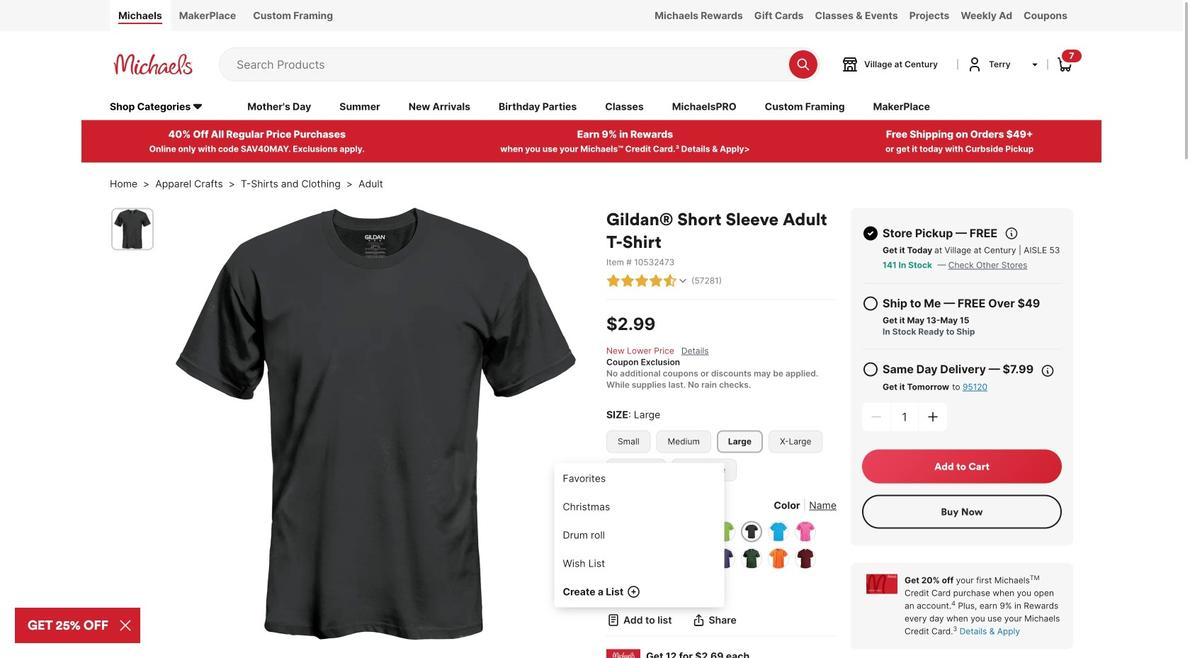 Task type: vqa. For each thing, say whether or not it's contained in the screenshot.
BLACK icon
yes



Task type: describe. For each thing, give the bounding box(es) containing it.
heather purple image
[[634, 576, 654, 596]]

heather sapphire image
[[769, 522, 789, 542]]

plcc card logo image
[[866, 574, 898, 594]]

black image
[[745, 525, 759, 539]]

button to increment counter for number stepper image
[[926, 410, 940, 424]]

1 horizontal spatial gildan&#xae; short sleeve adult t-shirt image
[[160, 208, 592, 640]]

safety orange image
[[769, 549, 789, 569]]

Number Stepper text field
[[891, 403, 918, 431]]

add to list popper users list element
[[556, 465, 723, 578]]

Search Input field
[[237, 48, 782, 81]]



Task type: locate. For each thing, give the bounding box(es) containing it.
open samedaydelivery details modal image
[[1041, 364, 1055, 378]]

heliconia image
[[796, 522, 815, 542]]

maroon image
[[796, 549, 815, 569]]

navy heather image
[[715, 549, 735, 569]]

tabler image
[[606, 274, 621, 288], [621, 274, 635, 288], [635, 274, 649, 288], [663, 274, 677, 288], [677, 275, 689, 287], [862, 361, 879, 378], [606, 613, 621, 628]]

heather military green image
[[742, 549, 762, 569]]

tabler image
[[1005, 227, 1019, 241], [649, 274, 663, 288], [862, 295, 879, 312], [626, 585, 641, 599]]

lime image
[[715, 522, 735, 542]]

irish green image
[[607, 576, 627, 596]]

0 horizontal spatial gildan&#xae; short sleeve adult t-shirt image
[[113, 210, 152, 249]]

gildan&#xae; short sleeve adult t-shirt image
[[160, 208, 592, 640], [113, 210, 152, 249]]

search button image
[[796, 57, 810, 71]]



